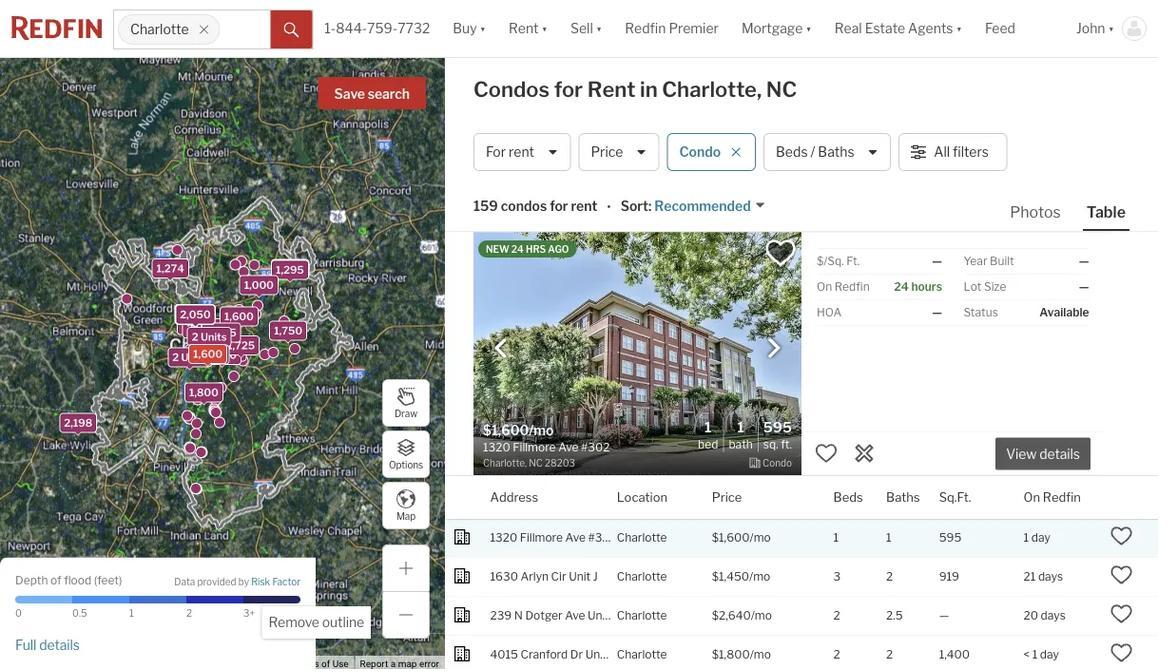 Task type: locate. For each thing, give the bounding box(es) containing it.
real estate agents ▾
[[835, 20, 963, 37]]

condos
[[501, 198, 547, 214]]

details right full
[[39, 637, 80, 653]]

submit search image
[[284, 23, 299, 38]]

google image
[[5, 645, 68, 670]]

favorite this home image for —
[[1110, 603, 1133, 626]]

1 horizontal spatial on redfin
[[1024, 490, 1081, 505]]

0 horizontal spatial 595
[[764, 419, 792, 436]]

/
[[811, 144, 815, 160]]

map region
[[0, 0, 684, 670]]

/mo
[[750, 531, 771, 545], [750, 570, 771, 584], [751, 609, 772, 623], [750, 648, 771, 662]]

1 vertical spatial redfin
[[835, 280, 870, 294]]

2,198
[[64, 417, 92, 430]]

1,450
[[276, 263, 305, 276], [208, 349, 237, 362]]

for right "condos"
[[550, 198, 568, 214]]

1 ▾ from the left
[[480, 20, 486, 37]]

1 vertical spatial for
[[550, 198, 568, 214]]

1 horizontal spatial 595
[[939, 531, 962, 545]]

— up hours
[[932, 254, 943, 268]]

1,600 down 1,990
[[193, 348, 223, 361]]

1 favorite this home image from the top
[[1110, 525, 1133, 548]]

1 day
[[1024, 531, 1051, 545]]

1 vertical spatial rent
[[588, 77, 636, 102]]

heading
[[483, 421, 638, 471]]

0 vertical spatial days
[[1039, 570, 1064, 584]]

1,800
[[189, 387, 219, 399]]

▾ for rent ▾
[[542, 20, 548, 37]]

1 horizontal spatial details
[[1040, 446, 1080, 463]]

/mo up $2,640 /mo
[[750, 570, 771, 584]]

on redfin
[[817, 280, 870, 294], [1024, 490, 1081, 505]]

21
[[1024, 570, 1036, 584]]

239 n dotger ave unit f3 charlotte
[[490, 609, 667, 623]]

595 up sq.
[[764, 419, 792, 436]]

/mo for $1,450
[[750, 570, 771, 584]]

day right <
[[1040, 648, 1060, 662]]

0 vertical spatial ft.
[[847, 254, 860, 268]]

beds down 'x-out this home' image
[[834, 490, 863, 505]]

0 vertical spatial baths
[[818, 144, 855, 160]]

days right '21'
[[1039, 570, 1064, 584]]

on up hoa on the top
[[817, 280, 832, 294]]

baths left sq.ft.
[[887, 490, 920, 505]]

0 horizontal spatial 24
[[512, 244, 524, 255]]

<
[[1024, 648, 1030, 662]]

rent
[[509, 144, 535, 160], [571, 198, 598, 214]]

lot size
[[964, 280, 1007, 294]]

ft. right $/sq.
[[847, 254, 860, 268]]

of
[[50, 574, 61, 588]]

0 horizontal spatial on
[[817, 280, 832, 294]]

1 horizontal spatial price
[[712, 490, 742, 505]]

▾ right sell
[[596, 20, 602, 37]]

0 vertical spatial 1,450
[[276, 263, 305, 276]]

/mo for $1,600
[[750, 531, 771, 545]]

rent right buy ▾
[[509, 20, 539, 37]]

rent inside button
[[509, 144, 535, 160]]

1 vertical spatial rent
[[571, 198, 598, 214]]

mortgage ▾
[[742, 20, 812, 37]]

$1,450 /mo
[[712, 570, 771, 584]]

1,950
[[182, 319, 211, 331]]

▾ right mortgage
[[806, 20, 812, 37]]

1 horizontal spatial redfin
[[835, 280, 870, 294]]

1 vertical spatial beds
[[834, 490, 863, 505]]

24 left hrs
[[512, 244, 524, 255]]

0 horizontal spatial redfin
[[625, 20, 666, 37]]

ave left '#302'
[[566, 531, 586, 545]]

0 horizontal spatial ft.
[[781, 438, 792, 451]]

20
[[1024, 609, 1039, 623]]

for right condos
[[554, 77, 583, 102]]

favorite this home image right 1 day
[[1110, 525, 1133, 548]]

1 vertical spatial details
[[39, 637, 80, 653]]

a
[[610, 648, 618, 662]]

data provided by risk factor
[[174, 576, 301, 588]]

▾ for sell ▾
[[596, 20, 602, 37]]

0 vertical spatial unit
[[569, 570, 591, 584]]

for rent button
[[474, 133, 571, 171]]

1 up 'bed' at bottom
[[705, 419, 712, 436]]

None search field
[[220, 10, 270, 49]]

on up 1 day
[[1024, 490, 1041, 505]]

— down hours
[[932, 306, 943, 320]]

0 horizontal spatial 1,600
[[193, 348, 223, 361]]

0 vertical spatial price
[[591, 144, 623, 160]]

1 vertical spatial favorite this home image
[[1110, 564, 1133, 587]]

1 horizontal spatial rent
[[571, 198, 598, 214]]

details
[[1040, 446, 1080, 463], [39, 637, 80, 653]]

1,450 up 1,750
[[276, 263, 305, 276]]

1630
[[490, 570, 518, 584]]

feed button
[[974, 0, 1065, 57]]

0 vertical spatial on redfin
[[817, 280, 870, 294]]

595 up 919
[[939, 531, 962, 545]]

2 vertical spatial unit
[[586, 648, 608, 662]]

1 horizontal spatial beds
[[834, 490, 863, 505]]

3 ▾ from the left
[[596, 20, 602, 37]]

status
[[964, 306, 999, 320]]

rent ▾
[[509, 20, 548, 37]]

2 ▾ from the left
[[542, 20, 548, 37]]

/mo for $1,800
[[750, 648, 771, 662]]

charlotte up the f3
[[617, 570, 667, 584]]

▾
[[480, 20, 486, 37], [542, 20, 548, 37], [596, 20, 602, 37], [806, 20, 812, 37], [956, 20, 963, 37], [1109, 20, 1115, 37]]

1 bath
[[729, 419, 753, 451]]

sq.ft.
[[939, 490, 972, 505]]

favorite this home image
[[1110, 525, 1133, 548], [1110, 564, 1133, 587]]

1 horizontal spatial on
[[1024, 490, 1041, 505]]

0 horizontal spatial beds
[[776, 144, 808, 160]]

0 vertical spatial rent
[[509, 144, 535, 160]]

1 horizontal spatial price button
[[712, 477, 742, 519]]

beds for beds
[[834, 490, 863, 505]]

price
[[591, 144, 623, 160], [712, 490, 742, 505]]

1 vertical spatial favorite this home image
[[1110, 603, 1133, 626]]

▾ right john
[[1109, 20, 1115, 37]]

favorite this home image for 1,400
[[1110, 642, 1133, 665]]

photos button
[[1007, 202, 1083, 229]]

days right 20
[[1041, 609, 1066, 623]]

0 vertical spatial ave
[[566, 531, 586, 545]]

1 vertical spatial 1,450
[[208, 349, 237, 362]]

ft. right sq.
[[781, 438, 792, 451]]

1 vertical spatial 595
[[939, 531, 962, 545]]

1 inside "1 bath"
[[738, 419, 745, 436]]

▾ for john ▾
[[1109, 20, 1115, 37]]

unit left the f3
[[588, 609, 610, 623]]

24 left hours
[[894, 280, 909, 294]]

1,600
[[224, 310, 254, 323], [193, 348, 223, 361]]

21 days
[[1024, 570, 1064, 584]]

real estate agents ▾ link
[[835, 0, 963, 57]]

condo button
[[667, 133, 756, 171]]

on redfin up 1 day
[[1024, 490, 1081, 505]]

favorite this home image right "20 days" on the bottom of the page
[[1110, 603, 1133, 626]]

favorite this home image left 'x-out this home' image
[[815, 442, 838, 465]]

days
[[1039, 570, 1064, 584], [1041, 609, 1066, 623]]

favorite this home image right < 1 day
[[1110, 642, 1133, 665]]

beds / baths
[[776, 144, 855, 160]]

0 vertical spatial redfin
[[625, 20, 666, 37]]

buy ▾
[[453, 20, 486, 37]]

john ▾
[[1077, 20, 1115, 37]]

redfin down $/sq. ft.
[[835, 280, 870, 294]]

2 vertical spatial redfin
[[1043, 490, 1081, 505]]

details inside button
[[1040, 446, 1080, 463]]

dr
[[571, 648, 583, 662]]

1,990
[[194, 323, 223, 336]]

favorite this home image for days
[[1110, 564, 1133, 587]]

1 vertical spatial on redfin
[[1024, 490, 1081, 505]]

1 vertical spatial days
[[1041, 609, 1066, 623]]

844-
[[336, 20, 367, 37]]

4015
[[490, 648, 518, 662]]

remove condo image
[[731, 146, 742, 158]]

arlyn
[[521, 570, 549, 584]]

1 vertical spatial ave
[[565, 609, 585, 623]]

2 vertical spatial favorite this home image
[[1110, 642, 1133, 665]]

details right the view
[[1040, 446, 1080, 463]]

▾ right "buy"
[[480, 20, 486, 37]]

1 up bath
[[738, 419, 745, 436]]

1 inside 1 bed
[[705, 419, 712, 436]]

0 vertical spatial details
[[1040, 446, 1080, 463]]

0 horizontal spatial 1,450
[[208, 349, 237, 362]]

— up available
[[1079, 280, 1090, 294]]

price button up $1,600
[[712, 477, 742, 519]]

▾ right agents
[[956, 20, 963, 37]]

1 vertical spatial 1,600
[[193, 348, 223, 361]]

0 vertical spatial 24
[[512, 244, 524, 255]]

beds inside "beds / baths" button
[[776, 144, 808, 160]]

remove
[[269, 615, 319, 631]]

0 horizontal spatial details
[[39, 637, 80, 653]]

favorite this home image
[[815, 442, 838, 465], [1110, 603, 1133, 626], [1110, 642, 1133, 665]]

rent left in
[[588, 77, 636, 102]]

0 horizontal spatial price
[[591, 144, 623, 160]]

2 horizontal spatial redfin
[[1043, 490, 1081, 505]]

redfin down view details
[[1043, 490, 1081, 505]]

/mo up $1,450 /mo
[[750, 531, 771, 545]]

1,450 down 2,895
[[208, 349, 237, 362]]

1 vertical spatial price
[[712, 490, 742, 505]]

2 favorite this home image from the top
[[1110, 564, 1133, 587]]

f3
[[612, 609, 626, 623]]

favorite button checkbox
[[765, 237, 797, 269]]

— down table button at top right
[[1079, 254, 1090, 268]]

$1,800
[[712, 648, 750, 662]]

filters
[[953, 144, 989, 160]]

map
[[397, 511, 416, 522]]

1
[[705, 419, 712, 436], [738, 419, 745, 436], [834, 531, 839, 545], [887, 531, 892, 545], [1024, 531, 1029, 545], [129, 608, 134, 620], [1033, 648, 1038, 662]]

outline
[[322, 615, 364, 631]]

rent
[[509, 20, 539, 37], [588, 77, 636, 102]]

ave right dotger at the bottom left of page
[[565, 609, 585, 623]]

details inside button
[[39, 637, 80, 653]]

$1,600 /mo
[[712, 531, 771, 545]]

baths right the / on the right
[[818, 144, 855, 160]]

$1,600
[[712, 531, 750, 545]]

day up the 21 days
[[1032, 531, 1051, 545]]

595
[[764, 419, 792, 436], [939, 531, 962, 545]]

0 vertical spatial favorite this home image
[[1110, 525, 1133, 548]]

0 vertical spatial 595
[[764, 419, 792, 436]]

for rent
[[486, 144, 535, 160]]

0 vertical spatial beds
[[776, 144, 808, 160]]

2,895
[[206, 327, 237, 339]]

0 vertical spatial rent
[[509, 20, 539, 37]]

unit left the a
[[586, 648, 608, 662]]

1 vertical spatial on
[[1024, 490, 1041, 505]]

on redfin down $/sq. ft.
[[817, 280, 870, 294]]

redfin inside "button"
[[1043, 490, 1081, 505]]

rent right for
[[509, 144, 535, 160]]

1,600 up 2,895
[[224, 310, 254, 323]]

0 horizontal spatial baths
[[818, 144, 855, 160]]

1 horizontal spatial rent
[[588, 77, 636, 102]]

0 horizontal spatial rent
[[509, 144, 535, 160]]

— down 919
[[939, 609, 949, 623]]

charlotte down the f3
[[617, 648, 667, 662]]

1,274
[[157, 263, 184, 275]]

beds for beds / baths
[[776, 144, 808, 160]]

rent ▾ button
[[509, 0, 548, 57]]

▾ left sell
[[542, 20, 548, 37]]

recommended
[[655, 198, 751, 214]]

/mo up $1,800 /mo
[[751, 609, 772, 623]]

1 right 0.5
[[129, 608, 134, 620]]

beds
[[776, 144, 808, 160], [834, 490, 863, 505]]

unit left j
[[569, 570, 591, 584]]

view details link
[[996, 436, 1091, 470]]

unit
[[569, 570, 591, 584], [588, 609, 610, 623], [586, 648, 608, 662]]

condo
[[680, 144, 721, 160]]

1 vertical spatial ft.
[[781, 438, 792, 451]]

all filters button
[[899, 133, 1008, 171]]

0 horizontal spatial on redfin
[[817, 280, 870, 294]]

▾ for mortgage ▾
[[806, 20, 812, 37]]

— for ft.
[[932, 254, 943, 268]]

/mo down $2,640 /mo
[[750, 648, 771, 662]]

1 horizontal spatial baths
[[887, 490, 920, 505]]

2,200
[[180, 309, 210, 321], [180, 309, 210, 321], [180, 309, 211, 321]]

595 for 595
[[939, 531, 962, 545]]

year
[[964, 254, 988, 268]]

price button up •
[[579, 133, 660, 171]]

(
[[94, 574, 97, 588]]

charlotte down location button
[[617, 531, 667, 545]]

1 right <
[[1033, 648, 1038, 662]]

rent inside 159 condos for rent •
[[571, 198, 598, 214]]

price up •
[[591, 144, 623, 160]]

beds left the / on the right
[[776, 144, 808, 160]]

6 ▾ from the left
[[1109, 20, 1115, 37]]

1 vertical spatial 24
[[894, 280, 909, 294]]

0 vertical spatial 1,600
[[224, 310, 254, 323]]

4 ▾ from the left
[[806, 20, 812, 37]]

0 horizontal spatial rent
[[509, 20, 539, 37]]

hours
[[912, 280, 943, 294]]

new
[[486, 244, 510, 255]]

0 horizontal spatial price button
[[579, 133, 660, 171]]

available
[[1040, 306, 1090, 320]]

favorite this home image right the 21 days
[[1110, 564, 1133, 587]]

price up $1,600
[[712, 490, 742, 505]]

table button
[[1083, 202, 1130, 231]]

1 bed
[[698, 419, 719, 451]]

595 for 595 sq. ft.
[[764, 419, 792, 436]]

redfin left premier
[[625, 20, 666, 37]]

rent left •
[[571, 198, 598, 214]]

2 ave from the top
[[565, 609, 585, 623]]

— for size
[[1079, 280, 1090, 294]]



Task type: describe. For each thing, give the bounding box(es) containing it.
risk factor link
[[251, 576, 301, 589]]

estate
[[865, 20, 906, 37]]

lot
[[964, 280, 982, 294]]

charlotte left remove charlotte icon
[[130, 21, 189, 37]]

map button
[[382, 482, 430, 530]]

hoa
[[817, 306, 842, 320]]

#302
[[588, 531, 617, 545]]

2.5
[[887, 609, 903, 623]]

details for full details
[[39, 637, 80, 653]]

provided
[[197, 576, 236, 588]]

1320
[[490, 531, 518, 545]]

by
[[238, 576, 249, 588]]

baths button
[[887, 477, 920, 519]]

remove outline button
[[262, 607, 371, 639]]

0 vertical spatial day
[[1032, 531, 1051, 545]]

759-
[[367, 20, 398, 37]]

size
[[985, 280, 1007, 294]]

year built
[[964, 254, 1015, 268]]

remove outline
[[269, 615, 364, 631]]

bath
[[729, 438, 753, 451]]

days for 21 days
[[1039, 570, 1064, 584]]

agents
[[908, 20, 954, 37]]

data
[[174, 576, 195, 588]]

3
[[834, 570, 841, 584]]

1630 arlyn cir unit j
[[490, 570, 598, 584]]

feet
[[97, 574, 119, 588]]

0 vertical spatial on
[[817, 280, 832, 294]]

24 hours
[[894, 280, 943, 294]]

fillmore
[[520, 531, 563, 545]]

real
[[835, 20, 862, 37]]

159 condos for rent •
[[474, 198, 611, 216]]

buy ▾ button
[[453, 0, 486, 57]]

all
[[934, 144, 950, 160]]

charlotte,
[[662, 77, 762, 102]]

$1,800 /mo
[[712, 648, 771, 662]]

1,000
[[244, 279, 274, 292]]

$1,450
[[712, 570, 750, 584]]

photo of 1320 fillmore ave #302, charlotte, nc 28203 image
[[474, 232, 802, 476]]

details for view details
[[1040, 446, 1080, 463]]

search
[[368, 86, 410, 102]]

1 up '21'
[[1024, 531, 1029, 545]]

on inside "button"
[[1024, 490, 1041, 505]]

1,400
[[939, 648, 970, 662]]

unit for a
[[586, 648, 608, 662]]

save search
[[334, 86, 410, 102]]

favorite this home image for day
[[1110, 525, 1133, 548]]

3+
[[244, 608, 255, 620]]

baths inside button
[[818, 144, 855, 160]]

$/sq. ft.
[[817, 254, 860, 268]]

new 24 hrs ago
[[486, 244, 569, 255]]

sq.
[[764, 438, 779, 451]]

1,295
[[276, 264, 304, 276]]

1-
[[325, 20, 336, 37]]

1 horizontal spatial 1,600
[[224, 310, 254, 323]]

redfin premier
[[625, 20, 719, 37]]

full details
[[15, 637, 80, 653]]

1 vertical spatial price button
[[712, 477, 742, 519]]

mortgage ▾ button
[[742, 0, 812, 57]]

sq.ft. button
[[939, 477, 972, 519]]

159
[[474, 198, 498, 214]]

save
[[334, 86, 365, 102]]

remove charlotte image
[[198, 24, 210, 35]]

1 ave from the top
[[566, 531, 586, 545]]

mortgage ▾ button
[[730, 0, 823, 57]]

x-out this home image
[[853, 442, 876, 465]]

nc
[[766, 77, 797, 102]]

1 vertical spatial unit
[[588, 609, 610, 623]]

sort
[[621, 198, 649, 214]]

1 vertical spatial day
[[1040, 648, 1060, 662]]

)
[[119, 574, 122, 588]]

j
[[593, 570, 598, 584]]

unit for j
[[569, 570, 591, 584]]

/mo for $2,640
[[751, 609, 772, 623]]

for
[[486, 144, 506, 160]]

— for built
[[1079, 254, 1090, 268]]

20 days
[[1024, 609, 1066, 623]]

save search button
[[318, 77, 426, 109]]

< 1 day
[[1024, 648, 1060, 662]]

address
[[490, 490, 539, 505]]

redfin inside 'button'
[[625, 20, 666, 37]]

$/sq.
[[817, 254, 844, 268]]

condos for rent in charlotte, nc
[[474, 77, 797, 102]]

1 down baths button at the right of page
[[887, 531, 892, 545]]

1,725
[[227, 340, 255, 352]]

favorite button image
[[765, 237, 797, 269]]

ft. inside "595 sq. ft."
[[781, 438, 792, 451]]

0 vertical spatial for
[[554, 77, 583, 102]]

4015 cranford dr unit a charlotte
[[490, 648, 667, 662]]

▾ for buy ▾
[[480, 20, 486, 37]]

2,640
[[212, 346, 242, 358]]

1 horizontal spatial 1,450
[[276, 263, 305, 276]]

0.5
[[72, 608, 87, 620]]

view
[[1006, 446, 1037, 463]]

buy ▾ button
[[442, 0, 498, 57]]

5 ▾ from the left
[[956, 20, 963, 37]]

1 up 3
[[834, 531, 839, 545]]

next button image
[[765, 339, 784, 358]]

ago
[[548, 244, 569, 255]]

cranford
[[521, 648, 568, 662]]

sort :
[[621, 198, 652, 214]]

1 horizontal spatial ft.
[[847, 254, 860, 268]]

location button
[[617, 477, 668, 519]]

1 vertical spatial baths
[[887, 490, 920, 505]]

7732
[[398, 20, 430, 37]]

1-844-759-7732
[[325, 20, 430, 37]]

charlotte up the a
[[617, 609, 667, 623]]

location
[[617, 490, 668, 505]]

0 vertical spatial favorite this home image
[[815, 442, 838, 465]]

condos
[[474, 77, 550, 102]]

options
[[389, 460, 423, 471]]

for inside 159 condos for rent •
[[550, 198, 568, 214]]

rent inside dropdown button
[[509, 20, 539, 37]]

1 horizontal spatial 24
[[894, 280, 909, 294]]

previous button image
[[492, 339, 511, 358]]

flood
[[64, 574, 91, 588]]

premier
[[669, 20, 719, 37]]

days for 20 days
[[1041, 609, 1066, 623]]

0 vertical spatial price button
[[579, 133, 660, 171]]

john
[[1077, 20, 1106, 37]]

sell
[[571, 20, 593, 37]]

risk
[[251, 576, 270, 588]]



Task type: vqa. For each thing, say whether or not it's contained in the screenshot.
the topmost the to
no



